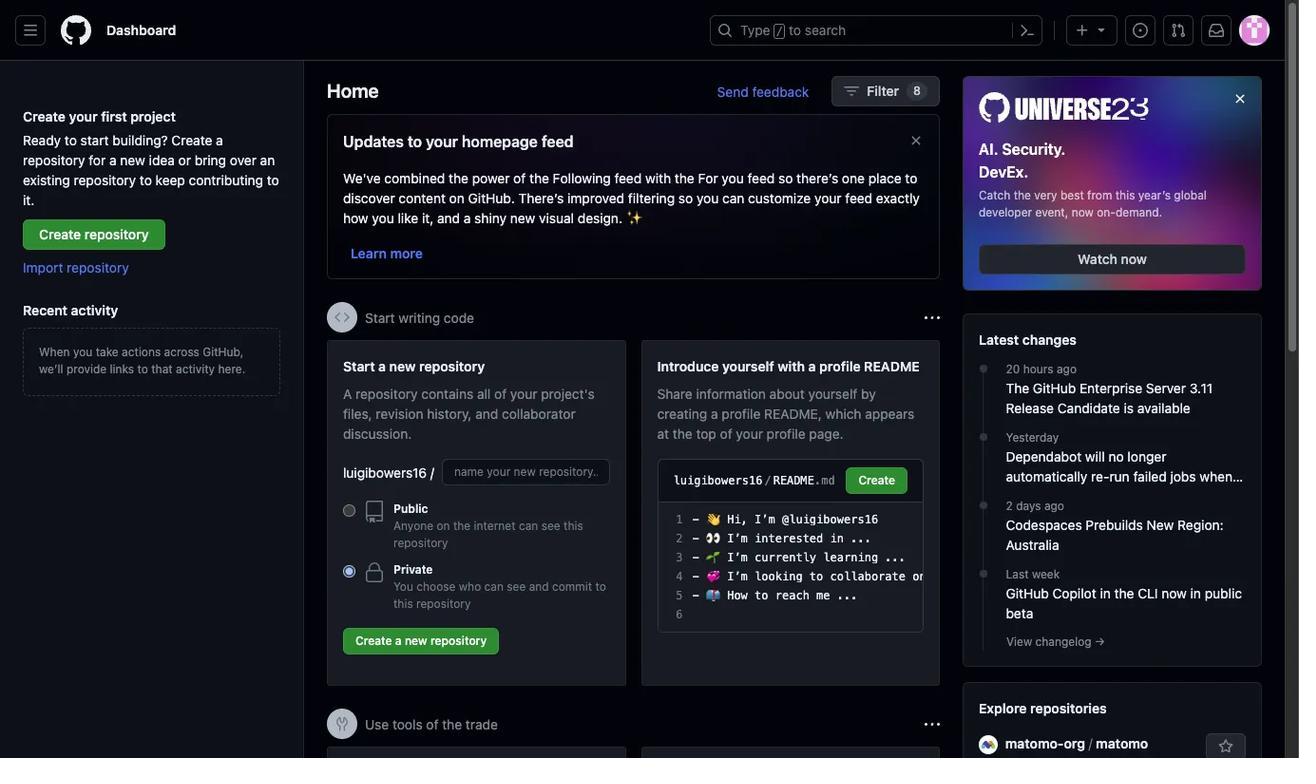 Task type: describe. For each thing, give the bounding box(es) containing it.
to right how
[[755, 589, 769, 603]]

history,
[[427, 406, 472, 422]]

dot fill image for codespaces prebuilds new region: australia
[[976, 498, 991, 513]]

we've combined the power of the following feed with the for you feed so there's one place to discover content on github. there's improved filtering so you can customize your feed exactly how you like it, and a shiny new visual design. ✨
[[343, 170, 920, 226]]

x image
[[909, 133, 924, 148]]

of inside we've combined the power of the following feed with the for you feed so there's one place to discover content on github. there's improved filtering so you can customize your feed exactly how you like it, and a shiny new visual design. ✨
[[513, 170, 526, 186]]

you down "discover"
[[372, 210, 394, 226]]

discussion.
[[343, 426, 412, 442]]

candidate
[[1058, 400, 1120, 416]]

@luigibowers16
[[782, 513, 878, 527]]

/ inside explore repositories navigation
[[1089, 735, 1093, 751]]

Repository name text field
[[442, 459, 610, 486]]

/ for luigibowers16 /
[[430, 464, 434, 481]]

with inside we've combined the power of the following feed with the for you feed so there's one place to discover content on github. there's improved filtering so you can customize your feed exactly how you like it, and a shiny new visual design. ✨
[[645, 170, 671, 186]]

automatically
[[1006, 468, 1088, 484]]

none radio inside create a new repository element
[[343, 505, 356, 517]]

/ for luigibowers16 / readme .md
[[765, 474, 772, 488]]

all
[[477, 386, 491, 402]]

get ai-based coding suggestions element
[[641, 747, 940, 759]]

create a new repository button
[[343, 628, 499, 655]]

cli
[[1138, 585, 1158, 601]]

visual
[[539, 210, 574, 226]]

learn
[[351, 245, 387, 261]]

me
[[817, 589, 830, 603]]

manifest
[[1062, 488, 1114, 504]]

matomo-org / matomo
[[1006, 735, 1149, 751]]

is
[[1124, 400, 1134, 416]]

latest
[[979, 331, 1019, 348]]

see inside the private you choose who can see and commit to this repository
[[507, 580, 526, 594]]

a repository contains all of your project's files, revision history, and collaborator discussion.
[[343, 386, 595, 442]]

like
[[398, 210, 418, 226]]

beta
[[1006, 605, 1034, 621]]

repo image
[[363, 501, 386, 524]]

the inside share information about yourself by creating a profile readme, which appears at the top of your profile page.
[[673, 426, 693, 442]]

explore
[[979, 700, 1027, 716]]

by
[[861, 386, 876, 402]]

learn more link
[[351, 245, 423, 261]]

explore element
[[963, 76, 1262, 759]]

github inside last week github copilot in the cli now in public beta
[[1006, 585, 1049, 601]]

dependabot will no longer automatically re-run failed jobs when package manifest changes link
[[1006, 446, 1246, 504]]

import
[[23, 260, 63, 276]]

to left start
[[65, 132, 77, 148]]

tools
[[393, 716, 423, 732]]

your inside a repository contains all of your project's files, revision history, and collaborator discussion.
[[510, 386, 537, 402]]

on inside public anyone on the internet can see this repository
[[437, 519, 450, 533]]

1 horizontal spatial now
[[1121, 251, 1147, 267]]

provide
[[66, 362, 107, 376]]

to inside the private you choose who can see and commit to this repository
[[595, 580, 606, 594]]

ai. security. devex. catch the very best from this year's global developer event, now on-demand.
[[979, 140, 1207, 219]]

contributing
[[189, 172, 263, 188]]

and inside a repository contains all of your project's files, revision history, and collaborator discussion.
[[475, 406, 498, 422]]

tools image
[[335, 717, 350, 732]]

at
[[657, 426, 669, 442]]

last
[[1006, 567, 1029, 581]]

to left the search
[[789, 22, 801, 38]]

yourself inside share information about yourself by creating a profile readme, which appears at the top of your profile page.
[[809, 386, 858, 402]]

introduce yourself with a profile readme element
[[641, 340, 954, 686]]

none submit inside introduce yourself with a profile readme element
[[846, 468, 908, 494]]

homepage
[[462, 133, 538, 150]]

your inside create your first project ready to start building? create a repository for a new idea or bring over an existing repository to keep contributing to it.
[[69, 108, 98, 125]]

package
[[1006, 488, 1058, 504]]

how
[[343, 210, 368, 226]]

commit
[[552, 580, 592, 594]]

simplify your development workflow with a gui element
[[327, 747, 626, 759]]

see inside public anyone on the internet can see this repository
[[541, 519, 561, 533]]

there's
[[519, 190, 564, 206]]

create a new repository element
[[343, 356, 610, 663]]

trade
[[466, 716, 498, 732]]

prebuilds
[[1086, 517, 1143, 533]]

github,
[[203, 345, 244, 359]]

1 vertical spatial readme
[[773, 474, 815, 488]]

... right me
[[837, 589, 858, 603]]

search
[[805, 22, 846, 38]]

dot fill image for dependabot will no longer automatically re-run failed jobs when package manifest changes
[[976, 429, 991, 444]]

updates
[[343, 133, 404, 150]]

when
[[1200, 468, 1233, 484]]

to up me
[[810, 570, 824, 584]]

repository down for at the top left of the page
[[74, 172, 136, 188]]

new up revision
[[389, 358, 416, 375]]

feed down one
[[845, 190, 873, 206]]

yesterday
[[1006, 430, 1059, 444]]

create for create your first project ready to start building? create a repository for a new idea or bring over an existing repository to keep contributing to it.
[[23, 108, 66, 125]]

of inside a repository contains all of your project's files, revision history, and collaborator discussion.
[[494, 386, 507, 402]]

week
[[1032, 567, 1060, 581]]

star this repository image
[[1219, 739, 1234, 754]]

create repository link
[[23, 220, 165, 250]]

the inside ai. security. devex. catch the very best from this year's global developer event, now on-demand.
[[1014, 188, 1031, 202]]

collaborator
[[502, 406, 576, 422]]

and inside the private you choose who can see and commit to this repository
[[529, 580, 549, 594]]

in inside 1 - 👋 hi, i'm @luigibowers16 2 - 👀 i'm interested in ... 3 - 🌱 i'm currently learning ... 4 - 💞️ i'm looking to collaborate on ... 5 - 📫 how to reach me ... 6
[[830, 532, 844, 546]]

design.
[[578, 210, 623, 226]]

👋
[[706, 513, 720, 527]]

security.
[[1002, 140, 1066, 157]]

introduce yourself with a profile readme
[[657, 358, 920, 375]]

to inside we've combined the power of the following feed with the for you feed so there's one place to discover content on github. there's improved filtering so you can customize your feed exactly how you like it, and a shiny new visual design. ✨
[[905, 170, 918, 186]]

available
[[1138, 400, 1191, 416]]

filtering
[[628, 190, 675, 206]]

server
[[1146, 380, 1186, 396]]

it.
[[23, 192, 34, 208]]

2 days ago codespaces prebuilds new region: australia
[[1006, 499, 1224, 553]]

i'm right hi,
[[755, 513, 775, 527]]

about
[[770, 386, 805, 402]]

repository down create repository 'link'
[[67, 260, 129, 276]]

3 - from the top
[[692, 551, 699, 565]]

1 vertical spatial profile
[[722, 406, 761, 422]]

jobs
[[1171, 468, 1196, 484]]

i'm down hi,
[[727, 532, 748, 546]]

collaborate
[[830, 570, 906, 584]]

dashboard
[[106, 22, 176, 38]]

region:
[[1178, 517, 1224, 533]]

dot fill image for the github enterprise server 3.11 release candidate is available
[[976, 361, 991, 376]]

start for start writing code
[[365, 309, 395, 326]]

a up readme,
[[809, 358, 816, 375]]

triangle down image
[[1094, 22, 1109, 37]]

to up combined
[[408, 133, 422, 150]]

this inside the private you choose who can see and commit to this repository
[[394, 597, 413, 611]]

looking
[[755, 570, 803, 584]]

you
[[394, 580, 413, 594]]

repository inside a repository contains all of your project's files, revision history, and collaborator discussion.
[[356, 386, 418, 402]]

i'm right 🌱
[[727, 551, 748, 565]]

6
[[676, 608, 683, 622]]

1 horizontal spatial in
[[1100, 585, 1111, 601]]

create up or
[[172, 132, 212, 148]]

now inside last week github copilot in the cli now in public beta
[[1162, 585, 1187, 601]]

feedback
[[752, 83, 809, 99]]

matomo-
[[1006, 735, 1064, 751]]

can inside public anyone on the internet can see this repository
[[519, 519, 538, 533]]

new inside we've combined the power of the following feed with the for you feed so there's one place to discover content on github. there's improved filtering so you can customize your feed exactly how you like it, and a shiny new visual design. ✨
[[510, 210, 535, 226]]

lock image
[[363, 562, 386, 585]]

writing
[[399, 309, 440, 326]]

codespaces
[[1006, 517, 1082, 533]]

dependabot
[[1006, 448, 1082, 464]]

revision
[[376, 406, 423, 422]]

luigibowers16 for luigibowers16 / readme .md
[[673, 474, 763, 488]]

reach
[[775, 589, 810, 603]]

repository inside 'link'
[[84, 226, 149, 242]]

the
[[1006, 380, 1030, 396]]

2 inside 1 - 👋 hi, i'm @luigibowers16 2 - 👀 i'm interested in ... 3 - 🌱 i'm currently learning ... 4 - 💞️ i'm looking to collaborate on ... 5 - 📫 how to reach me ... 6
[[676, 532, 683, 546]]

notifications image
[[1209, 23, 1224, 38]]

to left the keep
[[140, 172, 152, 188]]

information
[[696, 386, 766, 402]]

send feedback link
[[717, 81, 809, 101]]

start for start a new repository
[[343, 358, 375, 375]]

universe23 image
[[979, 92, 1149, 122]]

demand.
[[1116, 205, 1163, 219]]

here.
[[218, 362, 245, 376]]

luigibowers16 for luigibowers16 /
[[343, 464, 427, 481]]

a up revision
[[378, 358, 386, 375]]

use tools of the trade
[[365, 716, 498, 732]]

which
[[826, 406, 862, 422]]

0 vertical spatial activity
[[71, 302, 118, 318]]

an
[[260, 152, 275, 168]]

new inside create your first project ready to start building? create a repository for a new idea or bring over an existing repository to keep contributing to it.
[[120, 152, 145, 168]]

the left for
[[675, 170, 695, 186]]

type
[[740, 22, 770, 38]]

longer
[[1128, 448, 1167, 464]]

2 horizontal spatial profile
[[820, 358, 861, 375]]

improved
[[568, 190, 625, 206]]

filter
[[867, 83, 899, 99]]

more
[[390, 245, 423, 261]]

homepage image
[[61, 15, 91, 46]]

filter image
[[844, 84, 860, 99]]



Task type: vqa. For each thing, say whether or not it's contained in the screenshot.
activity
yes



Task type: locate. For each thing, give the bounding box(es) containing it.
2 horizontal spatial and
[[529, 580, 549, 594]]

create inside button
[[356, 634, 392, 648]]

your up combined
[[426, 133, 458, 150]]

/ inside introduce yourself with a profile readme element
[[765, 474, 772, 488]]

0 horizontal spatial so
[[679, 190, 693, 206]]

we've
[[343, 170, 381, 186]]

code
[[444, 309, 474, 326]]

0 vertical spatial with
[[645, 170, 671, 186]]

now inside ai. security. devex. catch the very best from this year's global developer event, now on-demand.
[[1072, 205, 1094, 219]]

and inside we've combined the power of the following feed with the for you feed so there's one place to discover content on github. there's improved filtering so you can customize your feed exactly how you like it, and a shiny new visual design. ✨
[[437, 210, 460, 226]]

now
[[1072, 205, 1094, 219], [1121, 251, 1147, 267], [1162, 585, 1187, 601]]

readme,
[[764, 406, 822, 422]]

1 horizontal spatial this
[[564, 519, 583, 533]]

yourself up the which
[[809, 386, 858, 402]]

a left shiny
[[464, 210, 471, 226]]

0 vertical spatial can
[[722, 190, 745, 206]]

0 vertical spatial profile
[[820, 358, 861, 375]]

the up there's at the left top of page
[[529, 170, 549, 186]]

2 vertical spatial this
[[394, 597, 413, 611]]

why am i seeing this? image
[[925, 310, 940, 326]]

0 horizontal spatial now
[[1072, 205, 1094, 219]]

changes inside yesterday dependabot will no longer automatically re-run failed jobs when package manifest changes
[[1118, 488, 1170, 504]]

start inside create a new repository element
[[343, 358, 375, 375]]

to up 'exactly'
[[905, 170, 918, 186]]

0 vertical spatial github
[[1033, 380, 1076, 396]]

to down an
[[267, 172, 279, 188]]

create up "ready"
[[23, 108, 66, 125]]

1 vertical spatial ago
[[1045, 499, 1065, 513]]

profile up the which
[[820, 358, 861, 375]]

1 vertical spatial yourself
[[809, 386, 858, 402]]

building?
[[112, 132, 168, 148]]

when you take actions across github, we'll provide links to that activity here.
[[39, 345, 245, 376]]

explore repositories navigation
[[963, 682, 1262, 759]]

ago for prebuilds
[[1045, 499, 1065, 513]]

a inside button
[[395, 634, 402, 648]]

2 vertical spatial on
[[913, 570, 927, 584]]

command palette image
[[1020, 23, 1035, 38]]

2 down 1 on the bottom
[[676, 532, 683, 546]]

0 vertical spatial ago
[[1057, 362, 1077, 376]]

dashboard link
[[99, 15, 184, 46]]

1 horizontal spatial 2
[[1006, 499, 1013, 513]]

1 horizontal spatial so
[[779, 170, 793, 186]]

0 horizontal spatial changes
[[1023, 331, 1077, 348]]

git pull request image
[[1171, 23, 1186, 38]]

0 vertical spatial and
[[437, 210, 460, 226]]

can right who
[[484, 580, 504, 594]]

to right commit
[[595, 580, 606, 594]]

None radio
[[343, 505, 356, 517]]

0 horizontal spatial and
[[437, 210, 460, 226]]

repository
[[23, 152, 85, 168], [74, 172, 136, 188], [84, 226, 149, 242], [67, 260, 129, 276], [419, 358, 485, 375], [356, 386, 418, 402], [394, 536, 448, 550], [416, 597, 471, 611], [431, 634, 487, 648]]

activity up take
[[71, 302, 118, 318]]

0 horizontal spatial this
[[394, 597, 413, 611]]

ago inside 20 hours ago the github enterprise server 3.11 release candidate is available
[[1057, 362, 1077, 376]]

of right all
[[494, 386, 507, 402]]

your down there's
[[815, 190, 842, 206]]

with up about
[[778, 358, 805, 375]]

1 horizontal spatial see
[[541, 519, 561, 533]]

the inside last week github copilot in the cli now in public beta
[[1115, 585, 1134, 601]]

1 horizontal spatial readme
[[864, 358, 920, 375]]

links
[[110, 362, 134, 376]]

repository inside the private you choose who can see and commit to this repository
[[416, 597, 471, 611]]

1 vertical spatial this
[[564, 519, 583, 533]]

and down all
[[475, 406, 498, 422]]

you down for
[[697, 190, 719, 206]]

a right for at the top left of the page
[[109, 152, 116, 168]]

github inside 20 hours ago the github enterprise server 3.11 release candidate is available
[[1033, 380, 1076, 396]]

a
[[216, 132, 223, 148], [109, 152, 116, 168], [464, 210, 471, 226], [378, 358, 386, 375], [809, 358, 816, 375], [711, 406, 718, 422], [395, 634, 402, 648]]

can left customize
[[722, 190, 745, 206]]

in
[[830, 532, 844, 546], [1100, 585, 1111, 601], [1191, 585, 1201, 601]]

plus image
[[1075, 23, 1090, 38]]

creating
[[657, 406, 707, 422]]

or
[[178, 152, 191, 168]]

3 dot fill image from the top
[[976, 498, 991, 513]]

0 vertical spatial on
[[449, 190, 465, 206]]

discover
[[343, 190, 395, 206]]

✨
[[626, 210, 643, 226]]

0 vertical spatial readme
[[864, 358, 920, 375]]

your up collaborator
[[510, 386, 537, 402]]

2 horizontal spatial can
[[722, 190, 745, 206]]

copilot
[[1053, 585, 1097, 601]]

1 horizontal spatial with
[[778, 358, 805, 375]]

none radio inside create a new repository element
[[343, 566, 356, 578]]

create up import repository "link"
[[39, 226, 81, 242]]

issue opened image
[[1133, 23, 1148, 38]]

- right 5 on the bottom right of page
[[692, 589, 699, 603]]

1 - from the top
[[692, 513, 699, 527]]

ago up codespaces
[[1045, 499, 1065, 513]]

/ inside type / to search
[[776, 25, 783, 38]]

- left "👀"
[[692, 532, 699, 546]]

dot fill image left days
[[976, 498, 991, 513]]

codespaces prebuilds new region: australia link
[[1006, 515, 1246, 555]]

1 vertical spatial start
[[343, 358, 375, 375]]

1 vertical spatial with
[[778, 358, 805, 375]]

developer
[[979, 205, 1032, 219]]

create a new repository
[[356, 634, 487, 648]]

to down actions
[[137, 362, 148, 376]]

home
[[327, 80, 379, 102]]

changes up hours
[[1023, 331, 1077, 348]]

so up customize
[[779, 170, 793, 186]]

2
[[1006, 499, 1013, 513], [676, 532, 683, 546]]

share
[[657, 386, 693, 402]]

can right internet
[[519, 519, 538, 533]]

feed up filtering
[[615, 170, 642, 186]]

...
[[851, 532, 872, 546], [885, 551, 906, 565], [933, 570, 954, 584], [837, 589, 858, 603]]

/ for type / to search
[[776, 25, 783, 38]]

can inside the private you choose who can see and commit to this repository
[[484, 580, 504, 594]]

of inside share information about yourself by creating a profile readme, which appears at the top of your profile page.
[[720, 426, 733, 442]]

1 vertical spatial github
[[1006, 585, 1049, 601]]

introduce
[[657, 358, 719, 375]]

we'll
[[39, 362, 63, 376]]

you up provide
[[73, 345, 92, 359]]

0 vertical spatial this
[[1116, 188, 1135, 202]]

2 - from the top
[[692, 532, 699, 546]]

send feedback
[[717, 83, 809, 99]]

/ up anyone
[[430, 464, 434, 481]]

your up start
[[69, 108, 98, 125]]

0 horizontal spatial with
[[645, 170, 671, 186]]

the inside public anyone on the internet can see this repository
[[453, 519, 471, 533]]

create your first project ready to start building? create a repository for a new idea or bring over an existing repository to keep contributing to it.
[[23, 108, 279, 208]]

0 horizontal spatial readme
[[773, 474, 815, 488]]

ago
[[1057, 362, 1077, 376], [1045, 499, 1065, 513]]

activity down "across"
[[176, 362, 215, 376]]

0 vertical spatial 2
[[1006, 499, 1013, 513]]

new
[[120, 152, 145, 168], [510, 210, 535, 226], [389, 358, 416, 375], [405, 634, 427, 648]]

to inside when you take actions across github, we'll provide links to that activity here.
[[137, 362, 148, 376]]

this inside ai. security. devex. catch the very best from this year's global developer event, now on-demand.
[[1116, 188, 1135, 202]]

start right code image on the left
[[365, 309, 395, 326]]

private
[[394, 563, 433, 577]]

that
[[151, 362, 173, 376]]

0 horizontal spatial profile
[[722, 406, 761, 422]]

dot fill image left last
[[976, 566, 991, 581]]

0 horizontal spatial activity
[[71, 302, 118, 318]]

1 horizontal spatial changes
[[1118, 488, 1170, 504]]

1 horizontal spatial and
[[475, 406, 498, 422]]

/ right org
[[1089, 735, 1093, 751]]

learning
[[823, 551, 878, 565]]

changelog
[[1036, 635, 1092, 649]]

feed up customize
[[748, 170, 775, 186]]

2 vertical spatial now
[[1162, 585, 1187, 601]]

create inside 'link'
[[39, 226, 81, 242]]

... up collaborate
[[885, 551, 906, 565]]

luigibowers16 up 👋
[[673, 474, 763, 488]]

8
[[914, 84, 921, 98]]

repository up revision
[[356, 386, 418, 402]]

create for create repository
[[39, 226, 81, 242]]

1 vertical spatial changes
[[1118, 488, 1170, 504]]

repository up contains
[[419, 358, 485, 375]]

.md
[[815, 474, 835, 488]]

2 vertical spatial and
[[529, 580, 549, 594]]

1 dot fill image from the top
[[976, 361, 991, 376]]

0 vertical spatial yourself
[[722, 358, 774, 375]]

2 vertical spatial profile
[[767, 426, 806, 442]]

create for create a new repository
[[356, 634, 392, 648]]

dot fill image left 20
[[976, 361, 991, 376]]

of right tools at the bottom left of page
[[426, 716, 439, 732]]

code image
[[335, 310, 350, 325]]

of
[[513, 170, 526, 186], [494, 386, 507, 402], [720, 426, 733, 442], [426, 716, 439, 732]]

on right anyone
[[437, 519, 450, 533]]

new
[[1147, 517, 1174, 533]]

1 vertical spatial see
[[507, 580, 526, 594]]

new inside button
[[405, 634, 427, 648]]

dot fill image
[[976, 361, 991, 376], [976, 429, 991, 444], [976, 498, 991, 513], [976, 566, 991, 581]]

very
[[1034, 188, 1058, 202]]

the left internet
[[453, 519, 471, 533]]

@matomo-org profile image
[[979, 736, 998, 755]]

close image
[[1233, 91, 1248, 106]]

see right who
[[507, 580, 526, 594]]

watch
[[1078, 251, 1118, 267]]

over
[[230, 152, 257, 168]]

this
[[1116, 188, 1135, 202], [564, 519, 583, 533], [394, 597, 413, 611]]

4 - from the top
[[692, 570, 699, 584]]

2 horizontal spatial this
[[1116, 188, 1135, 202]]

0 vertical spatial now
[[1072, 205, 1094, 219]]

of right power at the top of the page
[[513, 170, 526, 186]]

0 vertical spatial so
[[779, 170, 793, 186]]

1 horizontal spatial yourself
[[809, 386, 858, 402]]

repository inside public anyone on the internet can see this repository
[[394, 536, 448, 550]]

ago inside 2 days ago codespaces prebuilds new region: australia
[[1045, 499, 1065, 513]]

this inside public anyone on the internet can see this repository
[[564, 519, 583, 533]]

ago for github
[[1057, 362, 1077, 376]]

repository inside button
[[431, 634, 487, 648]]

0 horizontal spatial see
[[507, 580, 526, 594]]

the right the "at" at bottom
[[673, 426, 693, 442]]

org
[[1064, 735, 1086, 751]]

and right it, in the top left of the page
[[437, 210, 460, 226]]

a down you
[[395, 634, 402, 648]]

2 dot fill image from the top
[[976, 429, 991, 444]]

you inside when you take actions across github, we'll provide links to that activity here.
[[73, 345, 92, 359]]

1 vertical spatial can
[[519, 519, 538, 533]]

a up bring
[[216, 132, 223, 148]]

0 horizontal spatial in
[[830, 532, 844, 546]]

on inside we've combined the power of the following feed with the for you feed so there's one place to discover content on github. there's improved filtering so you can customize your feed exactly how you like it, and a shiny new visual design. ✨
[[449, 190, 465, 206]]

1 horizontal spatial can
[[519, 519, 538, 533]]

on left github.
[[449, 190, 465, 206]]

the left cli
[[1115, 585, 1134, 601]]

best
[[1061, 188, 1084, 202]]

yourself up information
[[722, 358, 774, 375]]

1 vertical spatial and
[[475, 406, 498, 422]]

new down building?
[[120, 152, 145, 168]]

now right the watch
[[1121, 251, 1147, 267]]

- right 3
[[692, 551, 699, 565]]

enterprise
[[1080, 380, 1143, 396]]

feed up following in the top left of the page
[[542, 133, 574, 150]]

type / to search
[[740, 22, 846, 38]]

github up "beta"
[[1006, 585, 1049, 601]]

matomo
[[1096, 735, 1149, 751]]

on right collaborate
[[913, 570, 927, 584]]

- right 1 on the bottom
[[692, 513, 699, 527]]

20
[[1006, 362, 1020, 376]]

repositories
[[1031, 700, 1107, 716]]

changes down failed
[[1118, 488, 1170, 504]]

0 horizontal spatial luigibowers16
[[343, 464, 427, 481]]

with up filtering
[[645, 170, 671, 186]]

0 vertical spatial changes
[[1023, 331, 1077, 348]]

page.
[[809, 426, 844, 442]]

re-
[[1091, 468, 1110, 484]]

📫
[[706, 589, 720, 603]]

your inside share information about yourself by creating a profile readme, which appears at the top of your profile page.
[[736, 426, 763, 442]]

- right 4
[[692, 570, 699, 584]]

project's
[[541, 386, 595, 402]]

contains
[[421, 386, 474, 402]]

release
[[1006, 400, 1054, 416]]

activity inside when you take actions across github, we'll provide links to that activity here.
[[176, 362, 215, 376]]

recent activity
[[23, 302, 118, 318]]

0 vertical spatial see
[[541, 519, 561, 533]]

your inside we've combined the power of the following feed with the for you feed so there's one place to discover content on github. there's improved filtering so you can customize your feed exactly how you like it, and a shiny new visual design. ✨
[[815, 190, 842, 206]]

the left trade
[[442, 716, 462, 732]]

create repository
[[39, 226, 149, 242]]

for
[[89, 152, 106, 168]]

4
[[676, 570, 683, 584]]

None radio
[[343, 566, 356, 578]]

1 horizontal spatial luigibowers16
[[673, 474, 763, 488]]

and left commit
[[529, 580, 549, 594]]

anyone
[[394, 519, 434, 533]]

shiny
[[475, 210, 507, 226]]

why am i seeing this? image
[[925, 717, 940, 732]]

one
[[842, 170, 865, 186]]

1 vertical spatial 2
[[676, 532, 683, 546]]

of right top
[[720, 426, 733, 442]]

2 inside 2 days ago codespaces prebuilds new region: australia
[[1006, 499, 1013, 513]]

luigibowers16 / readme .md
[[673, 474, 835, 488]]

the left power at the top of the page
[[449, 170, 469, 186]]

a inside share information about yourself by creating a profile readme, which appears at the top of your profile page.
[[711, 406, 718, 422]]

for
[[698, 170, 718, 186]]

repository up import repository "link"
[[84, 226, 149, 242]]

internet
[[474, 519, 516, 533]]

recent
[[23, 302, 68, 318]]

/ left .md
[[765, 474, 772, 488]]

4 dot fill image from the top
[[976, 566, 991, 581]]

and
[[437, 210, 460, 226], [475, 406, 498, 422], [529, 580, 549, 594]]

0 vertical spatial start
[[365, 309, 395, 326]]

-
[[692, 513, 699, 527], [692, 532, 699, 546], [692, 551, 699, 565], [692, 570, 699, 584], [692, 589, 699, 603]]

days
[[1016, 499, 1041, 513]]

github down hours
[[1033, 380, 1076, 396]]

repository down who
[[431, 634, 487, 648]]

/ inside create a new repository element
[[430, 464, 434, 481]]

view changelog →
[[1007, 635, 1105, 649]]

luigibowers16 inside create a new repository element
[[343, 464, 427, 481]]

year's
[[1139, 188, 1171, 202]]

repository up existing
[[23, 152, 85, 168]]

1 vertical spatial activity
[[176, 362, 215, 376]]

dot fill image for github copilot in the cli now in public beta
[[976, 566, 991, 581]]

i'm up how
[[727, 570, 748, 584]]

→
[[1095, 635, 1105, 649]]

0 horizontal spatial yourself
[[722, 358, 774, 375]]

your right top
[[736, 426, 763, 442]]

2 horizontal spatial in
[[1191, 585, 1201, 601]]

1 horizontal spatial profile
[[767, 426, 806, 442]]

0 horizontal spatial can
[[484, 580, 504, 594]]

this up demand.
[[1116, 188, 1135, 202]]

this down you
[[394, 597, 413, 611]]

in right copilot
[[1100, 585, 1111, 601]]

1 vertical spatial now
[[1121, 251, 1147, 267]]

1 vertical spatial so
[[679, 190, 693, 206]]

event,
[[1036, 205, 1069, 219]]

profile down information
[[722, 406, 761, 422]]

the github enterprise server 3.11 release candidate is available link
[[1006, 378, 1246, 418]]

dot fill image left yesterday
[[976, 429, 991, 444]]

now right cli
[[1162, 585, 1187, 601]]

0 horizontal spatial 2
[[676, 532, 683, 546]]

5 - from the top
[[692, 589, 699, 603]]

so
[[779, 170, 793, 186], [679, 190, 693, 206]]

no
[[1109, 448, 1124, 464]]

None submit
[[846, 468, 908, 494]]

a inside we've combined the power of the following feed with the for you feed so there's one place to discover content on github. there's improved filtering so you can customize your feed exactly how you like it, and a shiny new visual design. ✨
[[464, 210, 471, 226]]

... left last
[[933, 570, 954, 584]]

so right filtering
[[679, 190, 693, 206]]

/
[[776, 25, 783, 38], [430, 464, 434, 481], [765, 474, 772, 488], [1089, 735, 1093, 751]]

1 horizontal spatial activity
[[176, 362, 215, 376]]

1 vertical spatial on
[[437, 519, 450, 533]]

project
[[130, 108, 176, 125]]

new down you
[[405, 634, 427, 648]]

can inside we've combined the power of the following feed with the for you feed so there's one place to discover content on github. there's improved filtering so you can customize your feed exactly how you like it, and a shiny new visual design. ✨
[[722, 190, 745, 206]]

... up learning
[[851, 532, 872, 546]]

a up top
[[711, 406, 718, 422]]

see right internet
[[541, 519, 561, 533]]

interested
[[755, 532, 824, 546]]

luigibowers16 inside introduce yourself with a profile readme element
[[673, 474, 763, 488]]

hi,
[[727, 513, 748, 527]]

on inside 1 - 👋 hi, i'm @luigibowers16 2 - 👀 i'm interested in ... 3 - 🌱 i'm currently learning ... 4 - 💞️ i'm looking to collaborate on ... 5 - 📫 how to reach me ... 6
[[913, 570, 927, 584]]

you right for
[[722, 170, 744, 186]]

explore repositories
[[979, 700, 1107, 716]]

2 horizontal spatial now
[[1162, 585, 1187, 601]]

2 vertical spatial can
[[484, 580, 504, 594]]

start up a
[[343, 358, 375, 375]]



